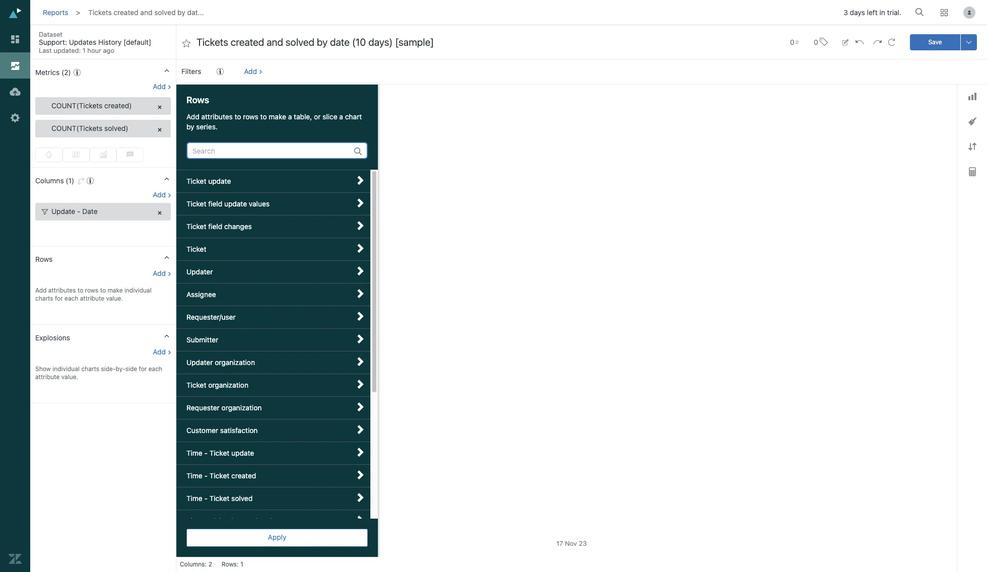 Task type: vqa. For each thing, say whether or not it's contained in the screenshot.
2nd Updater from the top of the page
yes



Task type: describe. For each thing, give the bounding box(es) containing it.
metrics
[[35, 68, 60, 77]]

trial.
[[888, 8, 902, 17]]

add inside add attributes to rows to make a table, or slice a chart by series.
[[187, 113, 200, 121]]

zendesk products image
[[941, 9, 948, 16]]

organization for ticket organization
[[208, 381, 249, 390]]

[default]
[[124, 38, 151, 46]]

time for time - ticket created
[[187, 472, 203, 481]]

tickets created and solved by dat...
[[88, 8, 204, 17]]

0 button
[[810, 31, 833, 53]]

tickets for tickets created and solved by dat...
[[88, 8, 112, 17]]

updated:
[[54, 46, 81, 54]]

filters
[[182, 67, 201, 76]]

days
[[850, 8, 866, 17]]

arrow right12 image for updater organization
[[356, 358, 365, 367]]

arrow right12 image for updater
[[356, 267, 365, 276]]

requester
[[187, 404, 220, 413]]

ticket update
[[187, 177, 231, 186]]

0 horizontal spatial rows
[[35, 255, 53, 264]]

arrow right12 image for ticket field update values
[[356, 199, 365, 208]]

admin image
[[9, 111, 22, 125]]

open in-app guide image
[[87, 177, 94, 185]]

ticket down ticket field update values
[[187, 222, 206, 231]]

support:
[[39, 38, 67, 46]]

rows: 1
[[222, 561, 243, 569]]

update - date
[[51, 207, 98, 216]]

3
[[844, 8, 848, 17]]

droplet2 image
[[45, 151, 52, 158]]

dataset support: updates history [default] last updated: 1 hour ago
[[39, 30, 151, 54]]

updates
[[69, 38, 96, 46]]

ticket field changes
[[187, 222, 252, 231]]

save button
[[911, 34, 961, 50]]

arrow right12 image for customer satisfaction
[[356, 426, 365, 435]]

time - ticket last updated
[[187, 517, 272, 526]]

graph image
[[969, 93, 977, 100]]

ticket down ticket update
[[187, 200, 206, 208]]

0 for 0 dropdown button
[[791, 38, 795, 46]]

explosions
[[35, 334, 70, 342]]

arrow right12 image for time - ticket update
[[356, 448, 365, 457]]

datasets image
[[9, 85, 22, 98]]

other options image
[[966, 38, 974, 46]]

date
[[82, 207, 98, 216]]

0 vertical spatial update
[[208, 177, 231, 186]]

arrow right12 image for time - ticket last updated
[[356, 516, 365, 525]]

arrow right12 image for requester organization
[[356, 403, 365, 412]]

dataset
[[39, 30, 62, 38]]

arrow right12 image for assignee
[[356, 289, 365, 299]]

count(tickets for count(tickets solved)
[[51, 124, 103, 133]]

Search... field
[[918, 5, 928, 20]]

ticket up ticket field update values
[[187, 177, 206, 186]]

count(tickets created)
[[51, 101, 132, 110]]

dat...
[[187, 8, 204, 17]]

arrow right14 image
[[167, 33, 176, 42]]

time - ticket update
[[187, 449, 254, 458]]

columns (1)
[[35, 177, 74, 185]]

time for time - ticket solved
[[187, 495, 203, 503]]

1 vertical spatial update
[[224, 200, 247, 208]]

calc image
[[969, 168, 976, 177]]

rows:
[[222, 561, 239, 569]]

ago
[[103, 46, 114, 54]]

table,
[[294, 113, 312, 121]]

- for update - date
[[77, 207, 80, 216]]

individual inside show individual charts side-by-side for each attribute value.
[[53, 366, 80, 373]]

field for update
[[208, 200, 222, 208]]

3 close2 image from the top
[[156, 210, 163, 217]]

- for time - ticket solved
[[204, 495, 208, 503]]

dashboard image
[[9, 33, 22, 46]]

updater for updater organization
[[187, 359, 213, 367]]

close2 image for count(tickets created)
[[156, 104, 163, 111]]

ticket up time - ticket solved
[[210, 472, 230, 481]]

show individual charts side-by-side for each attribute value.
[[35, 366, 162, 381]]

equalizer3 image
[[72, 151, 80, 158]]

satisfaction
[[220, 427, 258, 435]]

assignee
[[187, 290, 216, 299]]

time for time - ticket update
[[187, 449, 203, 458]]

solved)
[[104, 124, 128, 133]]

- for time - ticket update
[[204, 449, 208, 458]]

solved for ticket
[[231, 495, 253, 503]]

created for tickets created
[[218, 92, 240, 100]]

columns: 2
[[180, 561, 212, 569]]

chart
[[345, 113, 362, 121]]

(1)
[[66, 177, 74, 185]]

customer
[[187, 427, 218, 435]]

count(tickets created) link
[[35, 97, 171, 115]]

created for tickets created and solved by dat...
[[114, 8, 138, 17]]

slice
[[323, 113, 338, 121]]

rows for individual
[[85, 287, 98, 295]]

add inside add attributes to rows to make individual charts for each attribute value.
[[35, 287, 47, 295]]

- for time - ticket last updated
[[204, 517, 208, 526]]

ticket down ticket field changes
[[187, 245, 206, 254]]

apply
[[268, 533, 287, 542]]

charts inside show individual charts side-by-side for each attribute value.
[[81, 366, 99, 373]]

1 a from the left
[[288, 113, 292, 121]]

1 horizontal spatial rows
[[187, 95, 209, 105]]

count(tickets solved)
[[51, 124, 128, 133]]

ticket up time - ticket created
[[210, 449, 230, 458]]

0 horizontal spatial by
[[178, 8, 185, 17]]

2 vertical spatial created
[[231, 472, 256, 481]]

update
[[51, 207, 75, 216]]

2
[[209, 561, 212, 569]]

arrow right12 image for requester/user
[[356, 312, 365, 321]]



Task type: locate. For each thing, give the bounding box(es) containing it.
0 vertical spatial rows
[[187, 95, 209, 105]]

history
[[98, 38, 122, 46]]

0 vertical spatial individual
[[124, 287, 152, 295]]

0 horizontal spatial charts
[[35, 295, 53, 303]]

series.
[[196, 123, 218, 131]]

0 vertical spatial organization
[[215, 359, 255, 367]]

ticket
[[187, 177, 206, 186], [187, 200, 206, 208], [187, 222, 206, 231], [187, 245, 206, 254], [187, 381, 206, 390], [210, 449, 230, 458], [210, 472, 230, 481], [210, 495, 230, 503], [210, 517, 230, 526]]

for inside add attributes to rows to make individual charts for each attribute value.
[[55, 295, 63, 303]]

ticket organization
[[187, 381, 249, 390]]

1 vertical spatial tickets
[[196, 92, 216, 100]]

0 horizontal spatial each
[[65, 295, 78, 303]]

hour
[[87, 46, 101, 54]]

time - ticket created
[[187, 472, 256, 481]]

rows inside add attributes to rows to make a table, or slice a chart by series.
[[243, 113, 259, 121]]

created)
[[104, 101, 132, 110]]

- for time - ticket created
[[204, 472, 208, 481]]

ticket down time - ticket created
[[210, 495, 230, 503]]

by left the series.
[[187, 123, 194, 131]]

time - ticket solved
[[187, 495, 253, 503]]

arrow right12 image for ticket field changes
[[356, 221, 365, 230]]

2 arrow right12 image from the top
[[356, 199, 365, 208]]

1 horizontal spatial rows
[[243, 113, 259, 121]]

0 horizontal spatial attribute
[[35, 374, 60, 381]]

1 horizontal spatial value.
[[106, 295, 123, 303]]

attributes
[[201, 113, 233, 121], [48, 287, 76, 295]]

each right side
[[149, 366, 162, 373]]

4 arrow right12 image from the top
[[356, 335, 365, 344]]

2 time from the top
[[187, 472, 203, 481]]

created
[[114, 8, 138, 17], [218, 92, 240, 100], [231, 472, 256, 481]]

rows
[[187, 95, 209, 105], [35, 255, 53, 264]]

time down customer
[[187, 449, 203, 458]]

1 horizontal spatial attribute
[[80, 295, 104, 303]]

-
[[77, 207, 80, 216], [204, 449, 208, 458], [204, 472, 208, 481], [204, 495, 208, 503], [204, 517, 208, 526]]

close2 image inside 'count(tickets created)' link
[[156, 104, 163, 111]]

close2 image
[[156, 104, 163, 111], [156, 127, 163, 134], [156, 210, 163, 217]]

time down time - ticket created
[[187, 495, 203, 503]]

requester organization
[[187, 404, 262, 413]]

0 vertical spatial updater
[[187, 268, 213, 276]]

add attributes to rows to make a table, or slice a chart by series.
[[187, 113, 362, 131]]

1 vertical spatial value.
[[61, 374, 78, 381]]

0 vertical spatial for
[[55, 295, 63, 303]]

requester/user
[[187, 313, 236, 322]]

2 field from the top
[[208, 222, 222, 231]]

2 close2 image from the top
[[156, 127, 163, 134]]

attributes up explosions
[[48, 287, 76, 295]]

1 vertical spatial solved
[[231, 495, 253, 503]]

arrow right12 image for time - ticket solved
[[356, 494, 365, 503]]

columns
[[35, 177, 64, 185]]

1 vertical spatial updater
[[187, 359, 213, 367]]

charts left "side-"
[[81, 366, 99, 373]]

ticket up requester
[[187, 381, 206, 390]]

count(tickets
[[51, 101, 103, 110], [51, 124, 103, 133]]

for inside show individual charts side-by-side for each attribute value.
[[139, 366, 147, 373]]

3 days left in trial.
[[844, 8, 902, 17]]

close2 image inside count(tickets solved) link
[[156, 127, 163, 134]]

changes
[[224, 222, 252, 231]]

0 inside button
[[814, 38, 819, 46]]

reports
[[43, 8, 68, 17]]

9 arrow right12 image from the top
[[356, 448, 365, 457]]

0 vertical spatial make
[[269, 113, 286, 121]]

1 horizontal spatial charts
[[81, 366, 99, 373]]

0 horizontal spatial for
[[55, 295, 63, 303]]

1 updater from the top
[[187, 268, 213, 276]]

tickets down filters
[[196, 92, 216, 100]]

individual inside add attributes to rows to make individual charts for each attribute value.
[[124, 287, 152, 295]]

ticket left last
[[210, 517, 230, 526]]

charts inside add attributes to rows to make individual charts for each attribute value.
[[35, 295, 53, 303]]

0 horizontal spatial make
[[108, 287, 123, 295]]

0 vertical spatial charts
[[35, 295, 53, 303]]

1 vertical spatial for
[[139, 366, 147, 373]]

updater
[[187, 268, 213, 276], [187, 359, 213, 367]]

bubble dots image
[[127, 151, 134, 158]]

a left table,
[[288, 113, 292, 121]]

1 horizontal spatial by
[[187, 123, 194, 131]]

2 arrow right12 image from the top
[[356, 244, 365, 253]]

arrow right12 image
[[356, 221, 365, 230], [356, 244, 365, 253], [356, 312, 365, 321], [356, 335, 365, 344], [356, 358, 365, 367], [356, 380, 365, 389], [356, 403, 365, 412], [356, 426, 365, 435], [356, 448, 365, 457], [356, 471, 365, 480], [356, 516, 365, 525]]

by
[[178, 8, 185, 17], [187, 123, 194, 131]]

1 left hour
[[83, 46, 86, 54]]

solved up last
[[231, 495, 253, 503]]

arrow right12 image for ticket update
[[356, 176, 365, 185]]

attributes inside add attributes to rows to make a table, or slice a chart by series.
[[201, 113, 233, 121]]

last
[[231, 517, 243, 526]]

combined shape image
[[969, 118, 977, 126]]

count(tickets for count(tickets created)
[[51, 101, 103, 110]]

0 button
[[786, 32, 804, 52]]

ticket field update values
[[187, 200, 270, 208]]

11 arrow right12 image from the top
[[356, 516, 365, 525]]

attributes up the series.
[[201, 113, 233, 121]]

each inside show individual charts side-by-side for each attribute value.
[[149, 366, 162, 373]]

0 inside dropdown button
[[791, 38, 795, 46]]

1 horizontal spatial for
[[139, 366, 147, 373]]

2 vertical spatial update
[[231, 449, 254, 458]]

to
[[235, 113, 241, 121], [260, 113, 267, 121], [78, 287, 83, 295], [100, 287, 106, 295]]

updater up assignee
[[187, 268, 213, 276]]

field left changes
[[208, 222, 222, 231]]

updater organization
[[187, 359, 255, 367]]

1 vertical spatial individual
[[53, 366, 80, 373]]

0 vertical spatial 1
[[83, 46, 86, 54]]

1 field from the top
[[208, 200, 222, 208]]

rows for a
[[243, 113, 259, 121]]

3 time from the top
[[187, 495, 203, 503]]

left
[[868, 8, 878, 17]]

each inside add attributes to rows to make individual charts for each attribute value.
[[65, 295, 78, 303]]

0 horizontal spatial 1
[[83, 46, 86, 54]]

0 horizontal spatial open in-app guide image
[[74, 69, 81, 76]]

add
[[244, 67, 257, 76], [153, 82, 166, 91], [187, 113, 200, 121], [153, 191, 166, 199], [153, 269, 166, 278], [35, 287, 47, 295], [153, 348, 166, 357]]

1 vertical spatial count(tickets
[[51, 124, 103, 133]]

each
[[65, 295, 78, 303], [149, 366, 162, 373]]

2 0 from the left
[[814, 38, 819, 46]]

make inside add attributes to rows to make individual charts for each attribute value.
[[108, 287, 123, 295]]

value.
[[106, 295, 123, 303], [61, 374, 78, 381]]

organization
[[215, 359, 255, 367], [208, 381, 249, 390], [222, 404, 262, 413]]

0 horizontal spatial individual
[[53, 366, 80, 373]]

value. inside show individual charts side-by-side for each attribute value.
[[61, 374, 78, 381]]

1 vertical spatial charts
[[81, 366, 99, 373]]

1 vertical spatial attributes
[[48, 287, 76, 295]]

field up ticket field changes
[[208, 200, 222, 208]]

in
[[880, 8, 886, 17]]

1 close2 image from the top
[[156, 104, 163, 111]]

1 0 from the left
[[791, 38, 795, 46]]

count(tickets solved) link
[[35, 120, 171, 138]]

time down time - ticket solved
[[187, 517, 203, 526]]

rows
[[243, 113, 259, 121], [85, 287, 98, 295]]

1 horizontal spatial make
[[269, 113, 286, 121]]

- down time - ticket solved
[[204, 517, 208, 526]]

reports image
[[9, 59, 22, 72]]

last
[[39, 46, 52, 54]]

by-
[[116, 366, 125, 373]]

1 horizontal spatial a
[[339, 113, 343, 121]]

field
[[208, 200, 222, 208], [208, 222, 222, 231]]

0 vertical spatial each
[[65, 295, 78, 303]]

arrow right12 image
[[356, 176, 365, 185], [356, 199, 365, 208], [356, 267, 365, 276], [356, 289, 365, 299], [356, 494, 365, 503]]

zendesk image
[[9, 553, 22, 566]]

0 vertical spatial field
[[208, 200, 222, 208]]

by inside add attributes to rows to make a table, or slice a chart by series.
[[187, 123, 194, 131]]

update up ticket field update values
[[208, 177, 231, 186]]

1 vertical spatial created
[[218, 92, 240, 100]]

2 vertical spatial organization
[[222, 404, 262, 413]]

rows up the series.
[[187, 95, 209, 105]]

close2 image for count(tickets solved)
[[156, 127, 163, 134]]

save
[[929, 38, 943, 46]]

arrow right12 image for ticket
[[356, 244, 365, 253]]

0 vertical spatial attributes
[[201, 113, 233, 121]]

open in-app guide image
[[217, 68, 224, 75], [74, 69, 81, 76]]

arrow right12 image for submitter
[[356, 335, 365, 344]]

1 vertical spatial rows
[[85, 287, 98, 295]]

(2)
[[62, 68, 71, 77]]

value. inside add attributes to rows to make individual charts for each attribute value.
[[106, 295, 123, 303]]

charts up explosions
[[35, 295, 53, 303]]

1 horizontal spatial each
[[149, 366, 162, 373]]

1 inside dataset support: updates history [default] last updated: 1 hour ago
[[83, 46, 86, 54]]

rows down "filter4" image
[[35, 255, 53, 264]]

0 vertical spatial created
[[114, 8, 138, 17]]

1 arrow right12 image from the top
[[356, 176, 365, 185]]

count(tickets up equalizer3 icon
[[51, 124, 103, 133]]

for up explosions
[[55, 295, 63, 303]]

submitter
[[187, 336, 219, 344]]

1 horizontal spatial attributes
[[201, 113, 233, 121]]

charts
[[35, 295, 53, 303], [81, 366, 99, 373]]

update
[[208, 177, 231, 186], [224, 200, 247, 208], [231, 449, 254, 458]]

- down time - ticket created
[[204, 495, 208, 503]]

tickets for tickets created
[[196, 92, 216, 100]]

values
[[249, 200, 270, 208]]

tickets up dataset support: updates history [default] last updated: 1 hour ago
[[88, 8, 112, 17]]

open in-app guide image up tickets created
[[217, 68, 224, 75]]

1 horizontal spatial tickets
[[196, 92, 216, 100]]

1 vertical spatial rows
[[35, 255, 53, 264]]

1 vertical spatial field
[[208, 222, 222, 231]]

1 vertical spatial organization
[[208, 381, 249, 390]]

10 arrow right12 image from the top
[[356, 471, 365, 480]]

make for individual
[[108, 287, 123, 295]]

1 arrow right12 image from the top
[[356, 221, 365, 230]]

a
[[288, 113, 292, 121], [339, 113, 343, 121]]

- down customer
[[204, 449, 208, 458]]

update - date link
[[35, 203, 171, 221]]

solved right and
[[154, 8, 176, 17]]

stats up image
[[100, 151, 107, 158]]

for
[[55, 295, 63, 303], [139, 366, 147, 373]]

0 horizontal spatial tickets
[[88, 8, 112, 17]]

individual
[[124, 287, 152, 295], [53, 366, 80, 373]]

show
[[35, 366, 51, 373]]

0 right 0 dropdown button
[[814, 38, 819, 46]]

apply button
[[187, 529, 368, 548]]

tickets created
[[196, 92, 240, 100]]

update up changes
[[224, 200, 247, 208]]

3 arrow right12 image from the top
[[356, 267, 365, 276]]

by left dat...
[[178, 8, 185, 17]]

attribute
[[80, 295, 104, 303], [35, 374, 60, 381]]

1 horizontal spatial open in-app guide image
[[217, 68, 224, 75]]

metrics (2)
[[35, 68, 71, 77]]

4 time from the top
[[187, 517, 203, 526]]

organization up ticket organization
[[215, 359, 255, 367]]

attributes inside add attributes to rows to make individual charts for each attribute value.
[[48, 287, 76, 295]]

for right side
[[139, 366, 147, 373]]

attribute inside show individual charts side-by-side for each attribute value.
[[35, 374, 60, 381]]

0 horizontal spatial solved
[[154, 8, 176, 17]]

2 vertical spatial close2 image
[[156, 210, 163, 217]]

6 arrow right12 image from the top
[[356, 380, 365, 389]]

and
[[140, 8, 153, 17]]

1 vertical spatial 1
[[241, 561, 243, 569]]

1 vertical spatial by
[[187, 123, 194, 131]]

filter4 image
[[41, 209, 48, 216]]

update down satisfaction
[[231, 449, 254, 458]]

0 horizontal spatial attributes
[[48, 287, 76, 295]]

updater for updater
[[187, 268, 213, 276]]

7 arrow right12 image from the top
[[356, 403, 365, 412]]

save group
[[911, 34, 978, 50]]

1
[[83, 46, 86, 54], [241, 561, 243, 569]]

columns:
[[180, 561, 207, 569]]

- up time - ticket solved
[[204, 472, 208, 481]]

2 a from the left
[[339, 113, 343, 121]]

0 vertical spatial solved
[[154, 8, 176, 17]]

8 arrow right12 image from the top
[[356, 426, 365, 435]]

updated
[[245, 517, 272, 526]]

0 for 0 button
[[814, 38, 819, 46]]

rows inside add attributes to rows to make individual charts for each attribute value.
[[85, 287, 98, 295]]

attributes for add attributes to rows to make individual charts for each attribute value.
[[48, 287, 76, 295]]

organization up satisfaction
[[222, 404, 262, 413]]

solved for and
[[154, 8, 176, 17]]

Search text field
[[188, 143, 354, 158]]

1 horizontal spatial individual
[[124, 287, 152, 295]]

1 vertical spatial each
[[149, 366, 162, 373]]

count(tickets up count(tickets solved)
[[51, 101, 103, 110]]

1 vertical spatial attribute
[[35, 374, 60, 381]]

2 count(tickets from the top
[[51, 124, 103, 133]]

- left date
[[77, 207, 80, 216]]

time for time - ticket last updated
[[187, 517, 203, 526]]

add attributes to rows to make individual charts for each attribute value.
[[35, 287, 152, 303]]

side-
[[101, 366, 116, 373]]

0 vertical spatial value.
[[106, 295, 123, 303]]

time
[[187, 449, 203, 458], [187, 472, 203, 481], [187, 495, 203, 503], [187, 517, 203, 526]]

0 horizontal spatial rows
[[85, 287, 98, 295]]

organization for updater organization
[[215, 359, 255, 367]]

3 arrow right12 image from the top
[[356, 312, 365, 321]]

a right "slice"
[[339, 113, 343, 121]]

updater down submitter
[[187, 359, 213, 367]]

or
[[314, 113, 321, 121]]

None text field
[[197, 36, 770, 49]]

side
[[125, 366, 137, 373]]

1 horizontal spatial 1
[[241, 561, 243, 569]]

1 count(tickets from the top
[[51, 101, 103, 110]]

1 horizontal spatial solved
[[231, 495, 253, 503]]

2 updater from the top
[[187, 359, 213, 367]]

customer satisfaction
[[187, 427, 258, 435]]

0
[[791, 38, 795, 46], [814, 38, 819, 46]]

1 vertical spatial make
[[108, 287, 123, 295]]

0 vertical spatial tickets
[[88, 8, 112, 17]]

arrows image
[[969, 143, 977, 151]]

field for changes
[[208, 222, 222, 231]]

1 right rows:
[[241, 561, 243, 569]]

0 vertical spatial by
[[178, 8, 185, 17]]

5 arrow right12 image from the top
[[356, 494, 365, 503]]

arrow right12 image for time - ticket created
[[356, 471, 365, 480]]

attributes for add attributes to rows to make a table, or slice a chart by series.
[[201, 113, 233, 121]]

time up time - ticket solved
[[187, 472, 203, 481]]

arrow right12 image for ticket organization
[[356, 380, 365, 389]]

0 vertical spatial count(tickets
[[51, 101, 103, 110]]

0 left 0 button
[[791, 38, 795, 46]]

1 time from the top
[[187, 449, 203, 458]]

attribute inside add attributes to rows to make individual charts for each attribute value.
[[80, 295, 104, 303]]

5 arrow right12 image from the top
[[356, 358, 365, 367]]

each up explosions
[[65, 295, 78, 303]]

open in-app guide image right (2)
[[74, 69, 81, 76]]

make for a
[[269, 113, 286, 121]]

0 vertical spatial attribute
[[80, 295, 104, 303]]

0 vertical spatial close2 image
[[156, 104, 163, 111]]

0 horizontal spatial value.
[[61, 374, 78, 381]]

0 horizontal spatial 0
[[791, 38, 795, 46]]

0 vertical spatial rows
[[243, 113, 259, 121]]

4 arrow right12 image from the top
[[356, 289, 365, 299]]

make inside add attributes to rows to make a table, or slice a chart by series.
[[269, 113, 286, 121]]

organization up requester organization
[[208, 381, 249, 390]]

1 vertical spatial close2 image
[[156, 127, 163, 134]]

make
[[269, 113, 286, 121], [108, 287, 123, 295]]

organization for requester organization
[[222, 404, 262, 413]]

1 horizontal spatial 0
[[814, 38, 819, 46]]

0 horizontal spatial a
[[288, 113, 292, 121]]



